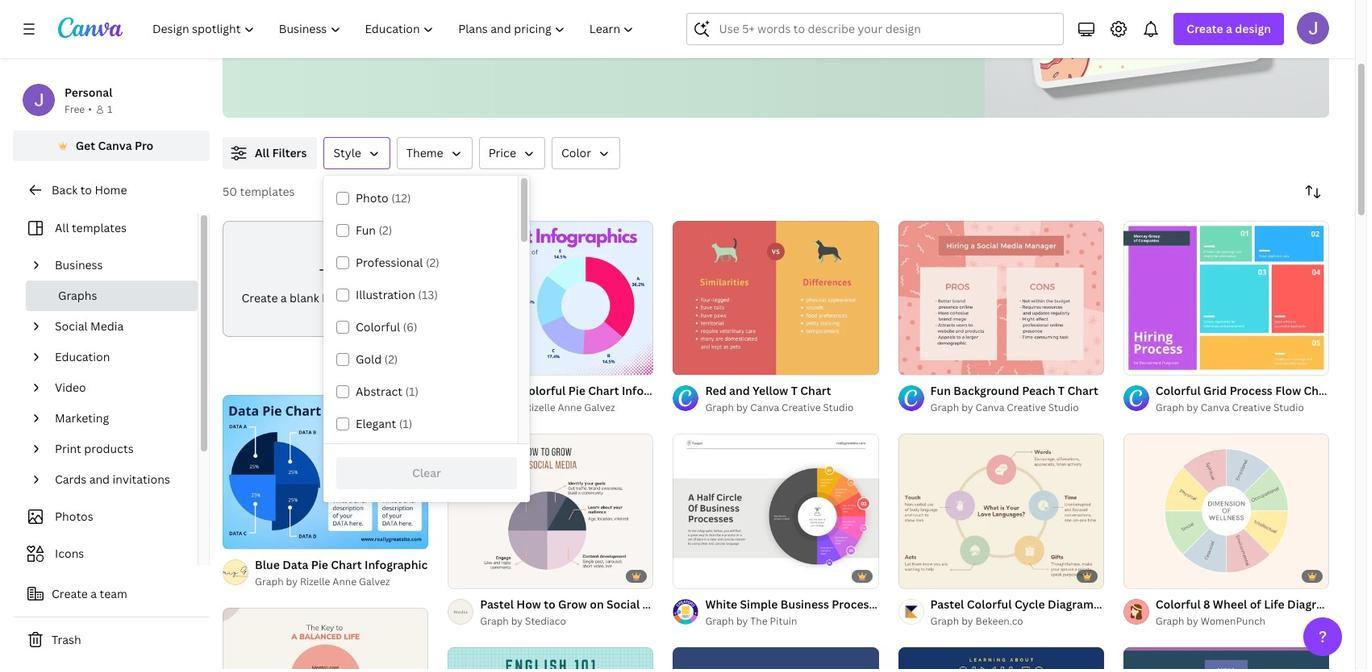 Task type: vqa. For each thing, say whether or not it's contained in the screenshot.


Task type: describe. For each thing, give the bounding box(es) containing it.
marketing
[[55, 411, 109, 426]]

doughnut charts templates image
[[986, 0, 1330, 118]]

create a blank doughnut chart link
[[223, 221, 429, 337]]

colorful grid process flow chart graph by canva creative studio
[[1156, 384, 1336, 415]]

by inside colorful 8 wheel of life diagram graph graph by womenpunch
[[1187, 615, 1199, 629]]

all for all filters
[[255, 145, 270, 161]]

create a blank doughnut chart
[[242, 290, 410, 306]]

filters
[[272, 145, 307, 161]]

create a team button
[[13, 579, 210, 611]]

colorful grid process flow chart image
[[1124, 221, 1330, 376]]

photos link
[[23, 502, 188, 533]]

colorful for colorful grid process flow chart graph by canva creative studio
[[1156, 384, 1201, 399]]

data
[[283, 558, 309, 573]]

red
[[706, 384, 727, 399]]

gold (2)
[[356, 352, 398, 367]]

womenpunch
[[1201, 615, 1266, 629]]

graph by stediaco
[[480, 615, 566, 629]]

illustration
[[356, 287, 416, 303]]

all filters button
[[223, 137, 318, 169]]

social media link
[[48, 312, 188, 342]]

the
[[751, 615, 768, 629]]

graph by the pituin link
[[706, 614, 879, 630]]

social
[[55, 319, 88, 334]]

t for peach
[[1059, 384, 1065, 399]]

elegant (1)
[[356, 416, 413, 432]]

elegant
[[356, 416, 397, 432]]

studio for process
[[1274, 401, 1305, 415]]

rizelle for data
[[300, 575, 330, 589]]

bekeen.co
[[976, 615, 1024, 629]]

abstract (1)
[[356, 384, 419, 400]]

video
[[55, 380, 86, 395]]

free
[[65, 102, 85, 116]]

create for create a design
[[1187, 21, 1224, 36]]

trash link
[[13, 625, 210, 657]]

creative for yellow
[[782, 401, 821, 415]]

graph inside red and yellow t chart graph by canva creative studio
[[706, 401, 734, 415]]

peach
[[1023, 384, 1056, 399]]

chart for red and yellow t chart graph by canva creative studio
[[801, 384, 832, 399]]

colorful 8 wheel of life diagram graph graph by womenpunch
[[1156, 597, 1368, 629]]

a for team
[[91, 587, 97, 602]]

white simple business process circle graph graph by the pituin
[[706, 597, 946, 629]]

colorful inside simple colorful pie chart infographics graph by rizelle anne galvez
[[521, 384, 566, 399]]

price
[[489, 145, 516, 161]]

stediaco
[[525, 615, 566, 629]]

infographic
[[365, 558, 428, 573]]

pie for colorful
[[569, 384, 586, 399]]

get
[[76, 138, 95, 153]]

fun (2)
[[356, 223, 392, 238]]

blue simple t chart image
[[899, 648, 1105, 670]]

pastel how to grow on social media pie chart infographic graph image
[[448, 435, 654, 589]]

(2) for fun (2)
[[379, 223, 392, 238]]

clear button
[[337, 458, 517, 490]]

colorful grid process flow chart link
[[1156, 383, 1336, 401]]

by for red
[[737, 401, 748, 415]]

back
[[52, 182, 78, 198]]

8
[[1204, 597, 1211, 612]]

canva for fun
[[976, 401, 1005, 415]]

doughnut for blank
[[322, 290, 376, 306]]

business inside white simple business process circle graph graph by the pituin
[[781, 597, 830, 612]]

print
[[55, 441, 81, 457]]

(2) for professional (2)
[[426, 255, 440, 270]]

graph by stediaco link
[[480, 614, 654, 630]]

0 horizontal spatial design
[[633, 3, 674, 21]]

a for blank
[[281, 290, 287, 306]]

fun for fun (2)
[[356, 223, 376, 238]]

by left 'stediaco'
[[511, 615, 523, 629]]

create a design
[[1187, 21, 1272, 36]]

canva inside button
[[98, 138, 132, 153]]

fun background peach t chart link
[[931, 383, 1099, 401]]

style
[[334, 145, 361, 161]]

blank
[[290, 290, 319, 306]]

50 templates
[[223, 184, 295, 199]]

graph inside colorful grid process flow chart graph by canva creative studio
[[1156, 401, 1185, 415]]

infographics
[[622, 384, 691, 399]]

create for create a blank doughnut chart
[[242, 290, 278, 306]]

free •
[[65, 102, 92, 116]]

invitations
[[113, 472, 170, 487]]

colorful for colorful (6)
[[356, 320, 400, 335]]

color
[[562, 145, 592, 161]]

by for colorful
[[1187, 401, 1199, 415]]

pie for data
[[311, 558, 328, 573]]

and for red
[[730, 384, 750, 399]]

icons
[[55, 546, 84, 562]]

creative for peach
[[1007, 401, 1047, 415]]

templates for 50 templates
[[240, 184, 295, 199]]

Sort by button
[[1298, 176, 1330, 208]]

fun background peach t chart image
[[899, 221, 1105, 376]]

media
[[90, 319, 124, 334]]

graph inside blue data pie chart infographic graph by rizelle anne galvez
[[255, 575, 284, 589]]

top level navigation element
[[142, 13, 648, 45]]

colorful (6)
[[356, 320, 418, 335]]

graphs
[[58, 288, 97, 303]]

yellow
[[753, 384, 789, 399]]

personal
[[65, 85, 113, 100]]

all filters
[[255, 145, 307, 161]]

graph inside fun background peach t chart graph by canva creative studio
[[931, 401, 960, 415]]

price button
[[479, 137, 546, 169]]

education link
[[48, 342, 188, 373]]

illustration (13)
[[356, 287, 438, 303]]

your
[[571, 3, 599, 21]]

jacob simon image
[[1298, 12, 1330, 44]]

create for create a team
[[52, 587, 88, 602]]

red and yellow t chart image
[[673, 221, 879, 376]]

pastel colorful cycle diagram graph image
[[899, 435, 1105, 589]]

fun background peach t chart graph by canva creative studio
[[931, 384, 1099, 415]]

photo (12)
[[356, 190, 411, 206]]

the balanced life infographic venn diagram graph image
[[223, 608, 429, 670]]

flow
[[1276, 384, 1302, 399]]

and for cards
[[89, 472, 110, 487]]

blue data pie chart infographic link
[[255, 557, 428, 575]]

(1) for elegant (1)
[[399, 416, 413, 432]]

galvez for infographic
[[359, 575, 390, 589]]

colorful 8 wheel of life diagram graph image
[[1124, 435, 1330, 589]]

life
[[1265, 597, 1285, 612]]

get canva pro button
[[13, 131, 210, 161]]

graph by womenpunch link
[[1156, 614, 1330, 630]]

cards and invitations
[[55, 472, 170, 487]]

blue
[[255, 558, 280, 573]]

diagram inside pastel colorful cycle diagram graph graph by bekeen.co
[[1048, 597, 1094, 612]]

graph by rizelle anne galvez link for data
[[255, 575, 428, 591]]

creative for process
[[1233, 401, 1272, 415]]

photos
[[55, 509, 93, 525]]

back to home link
[[13, 174, 210, 207]]

trash
[[52, 633, 81, 648]]

all templates
[[55, 220, 127, 236]]

quality
[[328, 3, 371, 21]]

team
[[100, 587, 127, 602]]

chart inside simple colorful pie chart infographics graph by rizelle anne galvez
[[589, 384, 619, 399]]

all for all templates
[[55, 220, 69, 236]]

professional (2)
[[356, 255, 440, 270]]

simple colorful pie chart infographics image
[[448, 221, 654, 376]]

chart for fun background peach t chart graph by canva creative studio
[[1068, 384, 1099, 399]]

business link
[[48, 250, 188, 281]]

red and yellow t chart link
[[706, 383, 854, 401]]

process inside white simple business process circle graph graph by the pituin
[[832, 597, 875, 612]]

browse
[[249, 3, 295, 21]]

chart for colorful grid process flow chart graph by canva creative studio
[[1305, 384, 1336, 399]]

social media
[[55, 319, 124, 334]]

pastel
[[931, 597, 965, 612]]

cards
[[55, 472, 87, 487]]

graph by rizelle anne galvez link for colorful
[[480, 401, 654, 417]]



Task type: locate. For each thing, give the bounding box(es) containing it.
templates right 50
[[240, 184, 295, 199]]

1 vertical spatial doughnut
[[322, 290, 376, 306]]

0 horizontal spatial rizelle
[[300, 575, 330, 589]]

2 vertical spatial templates
[[72, 220, 127, 236]]

by down background
[[962, 401, 974, 415]]

colorful inside pastel colorful cycle diagram graph graph by bekeen.co
[[967, 597, 1013, 612]]

graph by canva creative studio link for process
[[1156, 401, 1330, 417]]

style button
[[324, 137, 390, 169]]

1 vertical spatial (2)
[[426, 255, 440, 270]]

1 horizontal spatial create
[[242, 290, 278, 306]]

by inside red and yellow t chart graph by canva creative studio
[[737, 401, 748, 415]]

2 horizontal spatial create
[[1187, 21, 1224, 36]]

pastel colorful cycle diagram graph link
[[931, 596, 1131, 614]]

pie right data
[[311, 558, 328, 573]]

canva for red
[[751, 401, 780, 415]]

browse high quality doughnut charts templates for your next design
[[249, 3, 674, 21]]

1 vertical spatial create
[[242, 290, 278, 306]]

rizelle for colorful
[[525, 401, 556, 415]]

(2) up (13)
[[426, 255, 440, 270]]

by for fun
[[962, 401, 974, 415]]

chart inside colorful grid process flow chart graph by canva creative studio
[[1305, 384, 1336, 399]]

doughnut left "charts"
[[374, 3, 436, 21]]

2 vertical spatial create
[[52, 587, 88, 602]]

graph by canva creative studio link for peach
[[931, 401, 1099, 417]]

0 vertical spatial rizelle
[[525, 401, 556, 415]]

studio for yellow
[[824, 401, 854, 415]]

canva down background
[[976, 401, 1005, 415]]

and
[[730, 384, 750, 399], [89, 472, 110, 487]]

for
[[550, 3, 568, 21]]

0 vertical spatial templates
[[484, 3, 546, 21]]

0 horizontal spatial diagram
[[1048, 597, 1094, 612]]

gold
[[356, 352, 382, 367]]

creative down colorful grid process flow chart link on the right bottom of page
[[1233, 401, 1272, 415]]

professional
[[356, 255, 423, 270]]

by down data
[[286, 575, 298, 589]]

of
[[1251, 597, 1262, 612]]

all down back
[[55, 220, 69, 236]]

(1)
[[406, 384, 419, 400], [399, 416, 413, 432]]

1 horizontal spatial rizelle
[[525, 401, 556, 415]]

chart right the yellow
[[801, 384, 832, 399]]

1 vertical spatial anne
[[333, 575, 357, 589]]

simple inside white simple business process circle graph graph by the pituin
[[740, 597, 778, 612]]

1 horizontal spatial graph by canva creative studio link
[[931, 401, 1099, 417]]

fun down photo
[[356, 223, 376, 238]]

graph by canva creative studio link down "grid" at the right bottom of the page
[[1156, 401, 1330, 417]]

anne inside blue data pie chart infographic graph by rizelle anne galvez
[[333, 575, 357, 589]]

graph by canva creative studio link down the yellow
[[706, 401, 854, 417]]

charts
[[439, 3, 481, 21]]

anne down blue data pie chart infographic link
[[333, 575, 357, 589]]

2 horizontal spatial graph by canva creative studio link
[[1156, 401, 1330, 417]]

process left circle
[[832, 597, 875, 612]]

process inside colorful grid process flow chart graph by canva creative studio
[[1230, 384, 1273, 399]]

by down colorful grid process flow chart link on the right bottom of page
[[1187, 401, 1199, 415]]

canva inside fun background peach t chart graph by canva creative studio
[[976, 401, 1005, 415]]

(1) for abstract (1)
[[406, 384, 419, 400]]

0 vertical spatial all
[[255, 145, 270, 161]]

high
[[298, 3, 324, 21]]

a
[[1227, 21, 1233, 36], [281, 290, 287, 306], [91, 587, 97, 602]]

fun inside fun background peach t chart graph by canva creative studio
[[931, 384, 952, 399]]

1 vertical spatial galvez
[[359, 575, 390, 589]]

colorful for colorful 8 wheel of life diagram graph graph by womenpunch
[[1156, 597, 1201, 612]]

canva inside red and yellow t chart graph by canva creative studio
[[751, 401, 780, 415]]

chart left infographics
[[589, 384, 619, 399]]

templates for all templates
[[72, 220, 127, 236]]

chart inside red and yellow t chart graph by canva creative studio
[[801, 384, 832, 399]]

studio inside colorful grid process flow chart graph by canva creative studio
[[1274, 401, 1305, 415]]

1 vertical spatial process
[[832, 597, 875, 612]]

create inside dropdown button
[[1187, 21, 1224, 36]]

chart for create a blank doughnut chart
[[379, 290, 410, 306]]

1 horizontal spatial process
[[1230, 384, 1273, 399]]

red and yellow t chart graph by canva creative studio
[[706, 384, 854, 415]]

pituin
[[770, 615, 798, 629]]

0 horizontal spatial pie
[[311, 558, 328, 573]]

1 horizontal spatial simple
[[740, 597, 778, 612]]

by for pastel
[[962, 615, 974, 629]]

chart
[[379, 290, 410, 306], [589, 384, 619, 399], [801, 384, 832, 399], [1068, 384, 1099, 399], [1305, 384, 1336, 399], [331, 558, 362, 573]]

canva down "grid" at the right bottom of the page
[[1201, 401, 1230, 415]]

photo
[[356, 190, 389, 206]]

1 t from the left
[[791, 384, 798, 399]]

1 vertical spatial simple
[[740, 597, 778, 612]]

t inside red and yellow t chart graph by canva creative studio
[[791, 384, 798, 399]]

business up graph by the pituin link
[[781, 597, 830, 612]]

pro
[[135, 138, 154, 153]]

0 horizontal spatial and
[[89, 472, 110, 487]]

1 vertical spatial a
[[281, 290, 287, 306]]

Search search field
[[719, 14, 1054, 44]]

studio inside fun background peach t chart graph by canva creative studio
[[1049, 401, 1080, 415]]

graph inside simple colorful pie chart infographics graph by rizelle anne galvez
[[480, 401, 509, 415]]

process right "grid" at the right bottom of the page
[[1230, 384, 1273, 399]]

diagram
[[1048, 597, 1094, 612], [1288, 597, 1334, 612]]

galvez inside simple colorful pie chart infographics graph by rizelle anne galvez
[[585, 401, 615, 415]]

by down red and yellow t chart link
[[737, 401, 748, 415]]

diagram right life
[[1288, 597, 1334, 612]]

(1) right abstract at the left bottom of page
[[406, 384, 419, 400]]

t for yellow
[[791, 384, 798, 399]]

(13)
[[418, 287, 438, 303]]

2 horizontal spatial a
[[1227, 21, 1233, 36]]

(2) right the gold
[[385, 352, 398, 367]]

sky blue english grid t chart image
[[448, 648, 654, 670]]

2 graph by canva creative studio link from the left
[[931, 401, 1099, 417]]

0 horizontal spatial all
[[55, 220, 69, 236]]

1 vertical spatial fun
[[931, 384, 952, 399]]

1
[[107, 102, 112, 116]]

to
[[80, 182, 92, 198]]

and right cards
[[89, 472, 110, 487]]

0 horizontal spatial galvez
[[359, 575, 390, 589]]

1 horizontal spatial and
[[730, 384, 750, 399]]

0 vertical spatial galvez
[[585, 401, 615, 415]]

simple inside simple colorful pie chart infographics graph by rizelle anne galvez
[[480, 384, 518, 399]]

theme button
[[397, 137, 473, 169]]

wheel
[[1214, 597, 1248, 612]]

(1) right elegant
[[399, 416, 413, 432]]

canva inside colorful grid process flow chart graph by canva creative studio
[[1201, 401, 1230, 415]]

next
[[603, 3, 630, 21]]

get canva pro
[[76, 138, 154, 153]]

marketing link
[[48, 404, 188, 434]]

0 vertical spatial and
[[730, 384, 750, 399]]

chart up colorful (6)
[[379, 290, 410, 306]]

abstract
[[356, 384, 403, 400]]

1 horizontal spatial galvez
[[585, 401, 615, 415]]

1 horizontal spatial t
[[1059, 384, 1065, 399]]

1 horizontal spatial anne
[[558, 401, 582, 415]]

0 horizontal spatial fun
[[356, 223, 376, 238]]

diagram inside colorful 8 wheel of life diagram graph graph by womenpunch
[[1288, 597, 1334, 612]]

by inside colorful grid process flow chart graph by canva creative studio
[[1187, 401, 1199, 415]]

creative inside colorful grid process flow chart graph by canva creative studio
[[1233, 401, 1272, 415]]

by for blue
[[286, 575, 298, 589]]

by down simple colorful pie chart infographics link
[[511, 401, 523, 415]]

3 studio from the left
[[1274, 401, 1305, 415]]

design left jacob simon image
[[1236, 21, 1272, 36]]

by inside fun background peach t chart graph by canva creative studio
[[962, 401, 974, 415]]

by left the
[[737, 615, 748, 629]]

anne
[[558, 401, 582, 415], [333, 575, 357, 589]]

0 vertical spatial anne
[[558, 401, 582, 415]]

2 vertical spatial (2)
[[385, 352, 398, 367]]

0 horizontal spatial t
[[791, 384, 798, 399]]

print products
[[55, 441, 134, 457]]

None search field
[[687, 13, 1065, 45]]

galvez for infographics
[[585, 401, 615, 415]]

0 vertical spatial pie
[[569, 384, 586, 399]]

(2) down "photo (12)"
[[379, 223, 392, 238]]

graph by canva creative studio link down peach
[[931, 401, 1099, 417]]

a inside create a design dropdown button
[[1227, 21, 1233, 36]]

0 horizontal spatial graph by rizelle anne galvez link
[[255, 575, 428, 591]]

galvez inside blue data pie chart infographic graph by rizelle anne galvez
[[359, 575, 390, 589]]

(6)
[[403, 320, 418, 335]]

by inside white simple business process circle graph graph by the pituin
[[737, 615, 748, 629]]

by for simple
[[511, 401, 523, 415]]

by left the womenpunch
[[1187, 615, 1199, 629]]

pastel colorful cycle diagram graph graph by bekeen.co
[[931, 597, 1131, 629]]

0 vertical spatial business
[[55, 257, 103, 273]]

1 vertical spatial (1)
[[399, 416, 413, 432]]

fun for fun background peach t chart graph by canva creative studio
[[931, 384, 952, 399]]

pink and purple eco map chart image
[[1124, 648, 1330, 670]]

1 horizontal spatial templates
[[240, 184, 295, 199]]

1 diagram from the left
[[1048, 597, 1094, 612]]

0 horizontal spatial process
[[832, 597, 875, 612]]

back to home
[[52, 182, 127, 198]]

canva for colorful
[[1201, 401, 1230, 415]]

chart inside fun background peach t chart graph by canva creative studio
[[1068, 384, 1099, 399]]

process
[[1230, 384, 1273, 399], [832, 597, 875, 612]]

graph by canva creative studio link for yellow
[[706, 401, 854, 417]]

diagram right cycle
[[1048, 597, 1094, 612]]

1 horizontal spatial diagram
[[1288, 597, 1334, 612]]

education
[[55, 349, 110, 365]]

templates down back to home
[[72, 220, 127, 236]]

1 horizontal spatial design
[[1236, 21, 1272, 36]]

1 vertical spatial and
[[89, 472, 110, 487]]

white simple business process circle graph image
[[673, 435, 879, 589]]

canva left pro
[[98, 138, 132, 153]]

1 horizontal spatial fun
[[931, 384, 952, 399]]

blue data pie chart infographic image
[[223, 395, 429, 550]]

anne inside simple colorful pie chart infographics graph by rizelle anne galvez
[[558, 401, 582, 415]]

anne for colorful
[[558, 401, 582, 415]]

studio down red and yellow t chart link
[[824, 401, 854, 415]]

(2)
[[379, 223, 392, 238], [426, 255, 440, 270], [385, 352, 398, 367]]

simple
[[480, 384, 518, 399], [740, 597, 778, 612]]

create a blank doughnut chart element
[[223, 221, 429, 337]]

a inside 'create a blank doughnut chart' element
[[281, 290, 287, 306]]

0 vertical spatial (1)
[[406, 384, 419, 400]]

3 creative from the left
[[1233, 401, 1272, 415]]

2 horizontal spatial templates
[[484, 3, 546, 21]]

0 vertical spatial simple
[[480, 384, 518, 399]]

1 vertical spatial pie
[[311, 558, 328, 573]]

0 vertical spatial process
[[1230, 384, 1273, 399]]

0 horizontal spatial anne
[[333, 575, 357, 589]]

studio inside red and yellow t chart graph by canva creative studio
[[824, 401, 854, 415]]

creative down red and yellow t chart link
[[782, 401, 821, 415]]

0 vertical spatial a
[[1227, 21, 1233, 36]]

1 creative from the left
[[782, 401, 821, 415]]

rizelle inside simple colorful pie chart infographics graph by rizelle anne galvez
[[525, 401, 556, 415]]

0 vertical spatial create
[[1187, 21, 1224, 36]]

0 horizontal spatial graph by canva creative studio link
[[706, 401, 854, 417]]

and inside red and yellow t chart graph by canva creative studio
[[730, 384, 750, 399]]

pie
[[569, 384, 586, 399], [311, 558, 328, 573]]

1 horizontal spatial graph by rizelle anne galvez link
[[480, 401, 654, 417]]

(2) for gold (2)
[[385, 352, 398, 367]]

0 horizontal spatial simple
[[480, 384, 518, 399]]

t right peach
[[1059, 384, 1065, 399]]

video link
[[48, 373, 188, 404]]

2 vertical spatial a
[[91, 587, 97, 602]]

all left filters
[[255, 145, 270, 161]]

by inside simple colorful pie chart infographics graph by rizelle anne galvez
[[511, 401, 523, 415]]

canva down the yellow
[[751, 401, 780, 415]]

create
[[1187, 21, 1224, 36], [242, 290, 278, 306], [52, 587, 88, 602]]

a for design
[[1227, 21, 1233, 36]]

pie inside simple colorful pie chart infographics graph by rizelle anne galvez
[[569, 384, 586, 399]]

0 horizontal spatial create
[[52, 587, 88, 602]]

creative inside red and yellow t chart graph by canva creative studio
[[782, 401, 821, 415]]

doughnut right the blank
[[322, 290, 376, 306]]

chart right flow
[[1305, 384, 1336, 399]]

graph by canva creative studio link
[[706, 401, 854, 417], [931, 401, 1099, 417], [1156, 401, 1330, 417]]

anne down simple colorful pie chart infographics link
[[558, 401, 582, 415]]

2 horizontal spatial creative
[[1233, 401, 1272, 415]]

anne for data
[[333, 575, 357, 589]]

colorful inside colorful grid process flow chart graph by canva creative studio
[[1156, 384, 1201, 399]]

t
[[791, 384, 798, 399], [1059, 384, 1065, 399]]

1 studio from the left
[[824, 401, 854, 415]]

pie left infographics
[[569, 384, 586, 399]]

all inside button
[[255, 145, 270, 161]]

a inside create a team button
[[91, 587, 97, 602]]

fun
[[356, 223, 376, 238], [931, 384, 952, 399]]

galvez down simple colorful pie chart infographics link
[[585, 401, 615, 415]]

creative down fun background peach t chart link
[[1007, 401, 1047, 415]]

2 creative from the left
[[1007, 401, 1047, 415]]

circle
[[878, 597, 910, 612]]

pie inside blue data pie chart infographic graph by rizelle anne galvez
[[311, 558, 328, 573]]

galvez
[[585, 401, 615, 415], [359, 575, 390, 589]]

create inside button
[[52, 587, 88, 602]]

galvez down "infographic" at the bottom of page
[[359, 575, 390, 589]]

0 horizontal spatial studio
[[824, 401, 854, 415]]

create a design button
[[1175, 13, 1285, 45]]

t inside fun background peach t chart graph by canva creative studio
[[1059, 384, 1065, 399]]

1 vertical spatial rizelle
[[300, 575, 330, 589]]

1 vertical spatial business
[[781, 597, 830, 612]]

by inside pastel colorful cycle diagram graph graph by bekeen.co
[[962, 615, 974, 629]]

1 horizontal spatial all
[[255, 145, 270, 161]]

rizelle down simple colorful pie chart infographics link
[[525, 401, 556, 415]]

design inside dropdown button
[[1236, 21, 1272, 36]]

1 horizontal spatial pie
[[569, 384, 586, 399]]

chart inside blue data pie chart infographic graph by rizelle anne galvez
[[331, 558, 362, 573]]

1 horizontal spatial business
[[781, 597, 830, 612]]

print products link
[[48, 434, 188, 465]]

1 graph by canva creative studio link from the left
[[706, 401, 854, 417]]

creative
[[782, 401, 821, 415], [1007, 401, 1047, 415], [1233, 401, 1272, 415]]

0 vertical spatial graph by rizelle anne galvez link
[[480, 401, 654, 417]]

blue data pie chart infographic graph by rizelle anne galvez
[[255, 558, 428, 589]]

1 vertical spatial graph by rizelle anne galvez link
[[255, 575, 428, 591]]

0 horizontal spatial a
[[91, 587, 97, 602]]

2 diagram from the left
[[1288, 597, 1334, 612]]

by down pastel
[[962, 615, 974, 629]]

0 vertical spatial doughnut
[[374, 3, 436, 21]]

color button
[[552, 137, 621, 169]]

1 vertical spatial all
[[55, 220, 69, 236]]

rizelle inside blue data pie chart infographic graph by rizelle anne galvez
[[300, 575, 330, 589]]

0 vertical spatial fun
[[356, 223, 376, 238]]

templates left 'for'
[[484, 3, 546, 21]]

1 horizontal spatial studio
[[1049, 401, 1080, 415]]

0 horizontal spatial business
[[55, 257, 103, 273]]

1 vertical spatial templates
[[240, 184, 295, 199]]

0 vertical spatial (2)
[[379, 223, 392, 238]]

grid
[[1204, 384, 1228, 399]]

business up graphs at the left top
[[55, 257, 103, 273]]

3 graph by canva creative studio link from the left
[[1156, 401, 1330, 417]]

and right the red
[[730, 384, 750, 399]]

2 studio from the left
[[1049, 401, 1080, 415]]

2 horizontal spatial studio
[[1274, 401, 1305, 415]]

rizelle down data
[[300, 575, 330, 589]]

chart left "infographic" at the bottom of page
[[331, 558, 362, 573]]

creative inside fun background peach t chart graph by canva creative studio
[[1007, 401, 1047, 415]]

simple colorful pie chart infographics link
[[480, 383, 691, 401]]

t right the yellow
[[791, 384, 798, 399]]

colorful 8 wheel of life diagram graph link
[[1156, 596, 1368, 614]]

rizelle
[[525, 401, 556, 415], [300, 575, 330, 589]]

2 t from the left
[[1059, 384, 1065, 399]]

products
[[84, 441, 134, 457]]

studio down peach
[[1049, 401, 1080, 415]]

design right "next"
[[633, 3, 674, 21]]

and inside cards and invitations link
[[89, 472, 110, 487]]

1 horizontal spatial a
[[281, 290, 287, 306]]

fun left background
[[931, 384, 952, 399]]

0 horizontal spatial templates
[[72, 220, 127, 236]]

all
[[255, 145, 270, 161], [55, 220, 69, 236]]

colorful inside colorful 8 wheel of life diagram graph graph by womenpunch
[[1156, 597, 1201, 612]]

chart right peach
[[1068, 384, 1099, 399]]

by inside blue data pie chart infographic graph by rizelle anne galvez
[[286, 575, 298, 589]]

doughnut for quality
[[374, 3, 436, 21]]

graph by bekeen.co link
[[931, 614, 1105, 630]]

studio for peach
[[1049, 401, 1080, 415]]

studio down flow
[[1274, 401, 1305, 415]]

1 horizontal spatial creative
[[1007, 401, 1047, 415]]

0 horizontal spatial creative
[[782, 401, 821, 415]]



